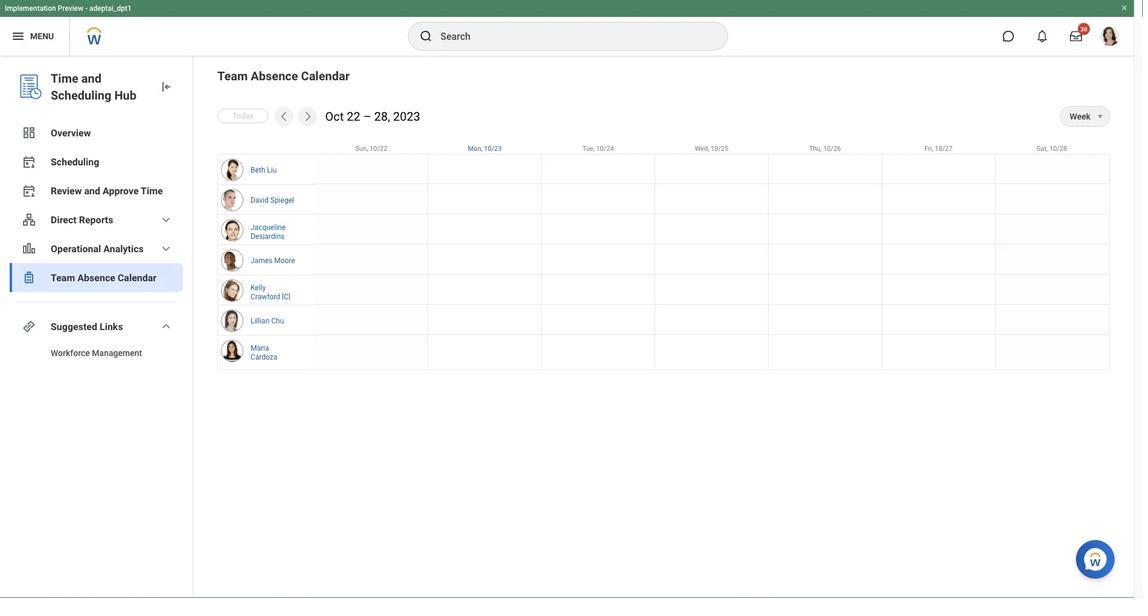 Task type: describe. For each thing, give the bounding box(es) containing it.
profile logan mcneil image
[[1101, 27, 1120, 48]]

time and scheduling hub element
[[51, 70, 149, 104]]

link image
[[22, 320, 36, 334]]

workforce management
[[51, 348, 142, 358]]

justify image
[[11, 29, 25, 43]]

links
[[100, 321, 123, 333]]

30 button
[[1063, 23, 1090, 50]]

implementation preview -   adeptai_dpt1
[[5, 4, 132, 13]]

review
[[51, 185, 82, 197]]

direct reports button
[[10, 205, 183, 234]]

28,
[[374, 109, 390, 124]]

kelly
[[251, 284, 266, 292]]

cardoza
[[251, 353, 277, 362]]

scheduling inside "link"
[[51, 156, 99, 168]]

menu banner
[[0, 0, 1135, 56]]

chu
[[271, 317, 284, 326]]

team absence calendar inside team absence calendar link
[[51, 272, 157, 284]]

search image
[[419, 29, 433, 43]]

and for time
[[81, 71, 101, 85]]

week
[[1070, 112, 1091, 122]]

analytics
[[104, 243, 144, 255]]

management
[[92, 348, 142, 358]]

operational analytics
[[51, 243, 144, 255]]

liu
[[267, 166, 277, 175]]

moore
[[274, 257, 295, 265]]

chevron down small image for reports
[[159, 213, 173, 227]]

crawford
[[251, 293, 280, 301]]

–
[[363, 109, 371, 124]]

chevron down small image for analytics
[[159, 242, 173, 256]]

navigation pane region
[[0, 56, 193, 599]]

1 vertical spatial time
[[141, 185, 163, 197]]

close environment banner image
[[1121, 4, 1129, 11]]

30
[[1081, 25, 1088, 33]]

calendar inside the navigation pane region
[[118, 272, 157, 284]]

time inside time and scheduling hub
[[51, 71, 78, 85]]

preview
[[58, 4, 83, 13]]

maria
[[251, 344, 269, 353]]

transformation import image
[[159, 80, 173, 94]]

team inside the navigation pane region
[[51, 272, 75, 284]]

notifications large image
[[1037, 30, 1049, 42]]

chevron right image
[[302, 111, 314, 123]]

calendar user solid image
[[22, 155, 36, 169]]

operational analytics button
[[10, 234, 183, 263]]

direct
[[51, 214, 77, 226]]

and for review
[[84, 185, 100, 197]]

oct 22 – 28, 2023
[[325, 109, 420, 124]]

james
[[251, 257, 273, 265]]

view team image
[[22, 213, 36, 227]]

Search Workday  search field
[[441, 23, 703, 50]]

task timeoff image
[[22, 271, 36, 285]]

adeptai_dpt1
[[89, 4, 132, 13]]

caret down image
[[1093, 112, 1108, 121]]

beth
[[251, 166, 265, 175]]

lillian
[[251, 317, 270, 326]]

scheduling link
[[10, 147, 183, 176]]

dashboard image
[[22, 126, 36, 140]]



Task type: vqa. For each thing, say whether or not it's contained in the screenshot.
the bottom the be
no



Task type: locate. For each thing, give the bounding box(es) containing it.
2 chevron down small image from the top
[[159, 242, 173, 256]]

team up today
[[217, 69, 248, 83]]

scheduling down overview
[[51, 156, 99, 168]]

2 scheduling from the top
[[51, 156, 99, 168]]

jacqueline desjardins
[[251, 223, 286, 241]]

lillian chu
[[251, 317, 284, 326]]

1 horizontal spatial team absence calendar
[[217, 69, 350, 83]]

0 vertical spatial chevron down small image
[[159, 213, 173, 227]]

1 scheduling from the top
[[51, 88, 111, 102]]

kelly crawford [c] link
[[251, 281, 297, 301]]

reports
[[79, 214, 113, 226]]

0 horizontal spatial absence
[[77, 272, 115, 284]]

chevron down small image for links
[[159, 320, 173, 334]]

0 vertical spatial and
[[81, 71, 101, 85]]

menu button
[[0, 17, 70, 56]]

0 vertical spatial team absence calendar
[[217, 69, 350, 83]]

time
[[51, 71, 78, 85], [141, 185, 163, 197]]

1 vertical spatial and
[[84, 185, 100, 197]]

0 vertical spatial time
[[51, 71, 78, 85]]

chevron down small image
[[159, 213, 173, 227], [159, 242, 173, 256], [159, 320, 173, 334]]

suggested links
[[51, 321, 123, 333]]

1 vertical spatial chevron down small image
[[159, 242, 173, 256]]

beth liu
[[251, 166, 277, 175]]

absence up chevron left image
[[251, 69, 298, 83]]

team absence calendar down operational analytics
[[51, 272, 157, 284]]

suggested links button
[[10, 312, 183, 341]]

today
[[233, 111, 253, 120]]

overview link
[[10, 118, 183, 147]]

time and scheduling hub
[[51, 71, 137, 102]]

workforce
[[51, 348, 90, 358]]

0 horizontal spatial calendar
[[118, 272, 157, 284]]

-
[[85, 4, 88, 13]]

menu
[[30, 31, 54, 41]]

0 vertical spatial absence
[[251, 69, 298, 83]]

0 vertical spatial calendar
[[301, 69, 350, 83]]

chart image
[[22, 242, 36, 256]]

desjardins
[[251, 232, 285, 241]]

1 horizontal spatial absence
[[251, 69, 298, 83]]

workforce management link
[[10, 341, 183, 365]]

1 chevron down small image from the top
[[159, 213, 173, 227]]

and inside time and scheduling hub
[[81, 71, 101, 85]]

operational
[[51, 243, 101, 255]]

inbox large image
[[1071, 30, 1083, 42]]

week button
[[1061, 107, 1091, 126]]

review and approve time link
[[10, 176, 183, 205]]

0 horizontal spatial time
[[51, 71, 78, 85]]

james moore
[[251, 257, 295, 265]]

3 chevron down small image from the top
[[159, 320, 173, 334]]

calendar
[[301, 69, 350, 83], [118, 272, 157, 284]]

[c]
[[282, 293, 291, 301]]

implementation
[[5, 4, 56, 13]]

chevron down small image inside direct reports dropdown button
[[159, 213, 173, 227]]

1 horizontal spatial time
[[141, 185, 163, 197]]

david
[[251, 196, 269, 205]]

1 horizontal spatial calendar
[[301, 69, 350, 83]]

2 vertical spatial chevron down small image
[[159, 320, 173, 334]]

scheduling up overview
[[51, 88, 111, 102]]

team absence calendar
[[217, 69, 350, 83], [51, 272, 157, 284]]

0 vertical spatial scheduling
[[51, 88, 111, 102]]

and up overview link
[[81, 71, 101, 85]]

chevron left image
[[278, 111, 290, 123]]

absence down the operational analytics dropdown button
[[77, 272, 115, 284]]

0 horizontal spatial team
[[51, 272, 75, 284]]

1 vertical spatial calendar
[[118, 272, 157, 284]]

review and approve time
[[51, 185, 163, 197]]

lillian chu link
[[251, 314, 284, 326]]

0 horizontal spatial team absence calendar
[[51, 272, 157, 284]]

direct reports
[[51, 214, 113, 226]]

team down operational
[[51, 272, 75, 284]]

jacqueline desjardins link
[[251, 221, 297, 241]]

kelly crawford [c]
[[251, 284, 291, 301]]

overview
[[51, 127, 91, 139]]

1 horizontal spatial team
[[217, 69, 248, 83]]

team
[[217, 69, 248, 83], [51, 272, 75, 284]]

oct
[[325, 109, 344, 124]]

jacqueline
[[251, 223, 286, 232]]

david spiegel
[[251, 196, 294, 205]]

calendar down analytics
[[118, 272, 157, 284]]

1 vertical spatial absence
[[77, 272, 115, 284]]

1 vertical spatial scheduling
[[51, 156, 99, 168]]

absence inside team absence calendar link
[[77, 272, 115, 284]]

today button
[[217, 109, 269, 123]]

time right approve
[[141, 185, 163, 197]]

james moore link
[[251, 254, 295, 266]]

team absence calendar link
[[10, 263, 183, 292]]

and right review
[[84, 185, 100, 197]]

1 vertical spatial team
[[51, 272, 75, 284]]

chevron down small image inside the operational analytics dropdown button
[[159, 242, 173, 256]]

absence
[[251, 69, 298, 83], [77, 272, 115, 284]]

1 vertical spatial team absence calendar
[[51, 272, 157, 284]]

maria cardoza link
[[251, 341, 297, 362]]

hub
[[114, 88, 137, 102]]

22
[[347, 109, 361, 124]]

maria cardoza
[[251, 344, 277, 362]]

2023
[[393, 109, 420, 124]]

team absence calendar up chevron left image
[[217, 69, 350, 83]]

calendar up oct
[[301, 69, 350, 83]]

spiegel
[[271, 196, 294, 205]]

beth liu link
[[251, 163, 277, 175]]

calendar user solid image
[[22, 184, 36, 198]]

time down menu
[[51, 71, 78, 85]]

suggested
[[51, 321, 97, 333]]

approve
[[103, 185, 139, 197]]

and
[[81, 71, 101, 85], [84, 185, 100, 197]]

david spiegel link
[[251, 194, 294, 205]]

scheduling
[[51, 88, 111, 102], [51, 156, 99, 168]]

scheduling inside time and scheduling hub
[[51, 88, 111, 102]]

0 vertical spatial team
[[217, 69, 248, 83]]



